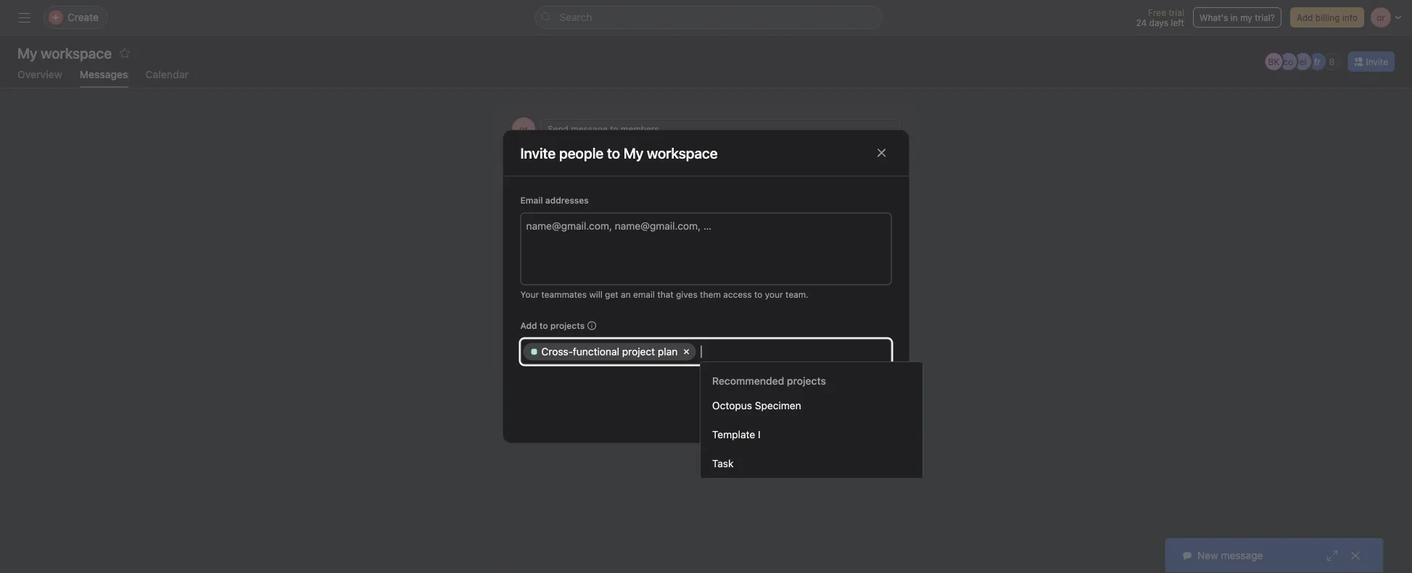 Task type: locate. For each thing, give the bounding box(es) containing it.
cross-
[[542, 346, 573, 358]]

you
[[657, 320, 675, 332]]

your up that
[[657, 271, 686, 288]]

trial
[[1169, 7, 1185, 17]]

send inside send a message to kick off projects. or discuss tasks. or brainstorm ideas. you can also send messages from your email to
[[573, 304, 597, 316]]

to up invite people to my workspace
[[610, 124, 619, 134]]

search button
[[535, 6, 883, 29]]

send left a on the left of the page
[[573, 304, 597, 316]]

send inside button
[[548, 124, 569, 134]]

search list box
[[535, 6, 883, 29]]

send
[[548, 124, 569, 134], [573, 304, 597, 316]]

that
[[658, 290, 674, 300]]

addresses
[[546, 196, 589, 206]]

invite right "8"
[[1367, 57, 1389, 67]]

0 vertical spatial message
[[571, 124, 608, 134]]

invite down or
[[521, 144, 556, 161]]

email
[[521, 196, 543, 206]]

your
[[657, 271, 686, 288], [765, 290, 783, 300], [819, 320, 840, 332]]

0 horizontal spatial my workspace
[[17, 44, 112, 61]]

your teammates will get an email that gives them access to your team.
[[521, 290, 809, 300]]

my
[[1241, 12, 1253, 22]]

2 horizontal spatial your
[[819, 320, 840, 332]]

free
[[1149, 7, 1167, 17]]

1 vertical spatial email
[[583, 336, 608, 348]]

1 vertical spatial message
[[608, 304, 650, 316]]

to
[[610, 124, 619, 134], [607, 144, 620, 161], [733, 271, 746, 288], [755, 290, 763, 300], [653, 304, 662, 316], [540, 321, 548, 331], [610, 336, 620, 348]]

kick
[[665, 304, 683, 316]]

add left billing on the right top of the page
[[1297, 12, 1314, 22]]

team+1205752546763784@mail.asana.com
[[622, 336, 830, 348]]

my workspace inside invite people to my workspace dialog
[[624, 144, 718, 161]]

people
[[559, 144, 604, 161]]

email
[[633, 290, 655, 300], [583, 336, 608, 348]]

0 vertical spatial email
[[633, 290, 655, 300]]

0 horizontal spatial send
[[548, 124, 569, 134]]

cross-functional project plan cell
[[524, 344, 696, 361]]

1 vertical spatial send
[[573, 304, 597, 316]]

your work
[[750, 271, 814, 288]]

message inside send a message to kick off projects. or discuss tasks. or brainstorm ideas. you can also send messages from your email to
[[608, 304, 650, 316]]

connect your words to your work
[[599, 271, 814, 288]]

close image
[[1350, 551, 1362, 562]]

project
[[622, 346, 655, 358]]

from
[[794, 320, 816, 332]]

1 horizontal spatial or
[[828, 304, 840, 316]]

0 horizontal spatial or
[[746, 304, 757, 316]]

email down more information image at the bottom left of page
[[583, 336, 608, 348]]

projects
[[551, 321, 585, 331]]

close this dialog image
[[876, 147, 888, 159]]

free trial 24 days left
[[1137, 7, 1185, 28]]

0 vertical spatial my workspace
[[17, 44, 112, 61]]

1 vertical spatial invite
[[521, 144, 556, 161]]

send for send message to members
[[548, 124, 569, 134]]

send message to members
[[548, 124, 659, 134]]

add
[[1297, 12, 1314, 22], [521, 321, 537, 331]]

or
[[520, 124, 528, 134]]

None text field
[[701, 344, 712, 361]]

1 vertical spatial your
[[765, 290, 783, 300]]

also
[[697, 320, 716, 332]]

0 vertical spatial invite
[[1367, 57, 1389, 67]]

invite for invite people to my workspace
[[521, 144, 556, 161]]

1 horizontal spatial add
[[1297, 12, 1314, 22]]

more information image
[[588, 322, 597, 331]]

0 vertical spatial send
[[548, 124, 569, 134]]

what's in my trial?
[[1200, 12, 1276, 22]]

cross-functional project plan
[[542, 346, 678, 358]]

add billing info
[[1297, 12, 1358, 22]]

message
[[571, 124, 608, 134], [608, 304, 650, 316]]

send
[[719, 320, 742, 332]]

days
[[1150, 17, 1169, 28]]

1 horizontal spatial your
[[765, 290, 783, 300]]

fr
[[1315, 57, 1321, 67]]

your
[[521, 290, 539, 300]]

1 vertical spatial add
[[521, 321, 537, 331]]

email right an
[[633, 290, 655, 300]]

invite
[[1367, 57, 1389, 67], [521, 144, 556, 161]]

1 horizontal spatial my workspace
[[624, 144, 718, 161]]

expand new message image
[[1327, 551, 1339, 562]]

search
[[560, 11, 592, 23]]

0 horizontal spatial your
[[657, 271, 686, 288]]

to down send message to members
[[607, 144, 620, 161]]

add down your
[[521, 321, 537, 331]]

invite inside dialog
[[521, 144, 556, 161]]

message down an
[[608, 304, 650, 316]]

invite people to my workspace dialog
[[503, 130, 910, 444]]

or right tasks. at the bottom
[[828, 304, 840, 316]]

off
[[686, 304, 699, 316]]

message inside button
[[571, 124, 608, 134]]

to down brainstorm
[[610, 336, 620, 348]]

connect
[[599, 271, 654, 288]]

team+1205752546763784@mail.asana.com link
[[622, 336, 830, 348]]

0 horizontal spatial email
[[583, 336, 608, 348]]

1 horizontal spatial email
[[633, 290, 655, 300]]

to up access
[[733, 271, 746, 288]]

words
[[690, 271, 730, 288]]

message up people
[[571, 124, 608, 134]]

my workspace
[[17, 44, 112, 61], [624, 144, 718, 161]]

24
[[1137, 17, 1147, 28]]

add for add billing info
[[1297, 12, 1314, 22]]

send message to members button
[[541, 119, 900, 139]]

or down access
[[746, 304, 757, 316]]

ideas.
[[627, 320, 654, 332]]

0 vertical spatial add
[[1297, 12, 1314, 22]]

your up the discuss
[[765, 290, 783, 300]]

your down tasks. at the bottom
[[819, 320, 840, 332]]

add inside button
[[1297, 12, 1314, 22]]

to left projects
[[540, 321, 548, 331]]

functional
[[573, 346, 620, 358]]

billing
[[1316, 12, 1341, 22]]

1 vertical spatial my workspace
[[624, 144, 718, 161]]

add inside invite people to my workspace dialog
[[521, 321, 537, 331]]

1 horizontal spatial invite
[[1367, 57, 1389, 67]]

a
[[600, 304, 605, 316]]

2 or from the left
[[828, 304, 840, 316]]

my workspace down members
[[624, 144, 718, 161]]

send up people
[[548, 124, 569, 134]]

0 horizontal spatial add
[[521, 321, 537, 331]]

add for add to projects
[[521, 321, 537, 331]]

plan
[[658, 346, 678, 358]]

0 vertical spatial your
[[657, 271, 686, 288]]

trial?
[[1255, 12, 1276, 22]]

left
[[1171, 17, 1185, 28]]

1 horizontal spatial send
[[573, 304, 597, 316]]

invite inside button
[[1367, 57, 1389, 67]]

co
[[1284, 57, 1294, 67]]

2 vertical spatial your
[[819, 320, 840, 332]]

gives
[[676, 290, 698, 300]]

will
[[590, 290, 603, 300]]

or
[[746, 304, 757, 316], [828, 304, 840, 316]]

0 horizontal spatial invite
[[521, 144, 556, 161]]

calendar
[[145, 69, 189, 81]]

my workspace up overview
[[17, 44, 112, 61]]

email inside send a message to kick off projects. or discuss tasks. or brainstorm ideas. you can also send messages from your email to
[[583, 336, 608, 348]]



Task type: describe. For each thing, give the bounding box(es) containing it.
cross-functional project plan row
[[524, 344, 889, 365]]

info
[[1343, 12, 1358, 22]]

email addresses
[[521, 196, 589, 206]]

your inside send a message to kick off projects. or discuss tasks. or brainstorm ideas. you can also send messages from your email to
[[819, 320, 840, 332]]

messages
[[744, 320, 792, 332]]

add to starred image
[[119, 47, 131, 59]]

new message
[[1198, 550, 1264, 562]]

them
[[700, 290, 721, 300]]

invite button
[[1348, 52, 1395, 72]]

tasks.
[[798, 304, 826, 316]]

to inside send message to members button
[[610, 124, 619, 134]]

invite for invite
[[1367, 57, 1389, 67]]

teammates
[[542, 290, 587, 300]]

discuss
[[760, 304, 795, 316]]

calendar button
[[145, 69, 189, 88]]

to right access
[[755, 290, 763, 300]]

1 or from the left
[[746, 304, 757, 316]]

send for send a message to kick off projects. or discuss tasks. or brainstorm ideas. you can also send messages from your email to
[[573, 304, 597, 316]]

brainstorm
[[573, 320, 624, 332]]

members
[[621, 124, 659, 134]]

overview
[[17, 69, 62, 81]]

el
[[1300, 57, 1307, 67]]

add to projects
[[521, 321, 585, 331]]

can
[[677, 320, 694, 332]]

an
[[621, 290, 631, 300]]

what's in my trial? button
[[1194, 7, 1282, 28]]

messages button
[[80, 69, 128, 88]]

overview button
[[17, 69, 62, 88]]

in
[[1231, 12, 1238, 22]]

messages
[[80, 69, 128, 81]]

team.
[[786, 290, 809, 300]]

Email addresses text field
[[526, 217, 723, 235]]

invite people to my workspace
[[521, 144, 718, 161]]

email inside invite people to my workspace dialog
[[633, 290, 655, 300]]

send a message to kick off projects. or discuss tasks. or brainstorm ideas. you can also send messages from your email to
[[573, 304, 840, 348]]

add billing info button
[[1291, 7, 1365, 28]]

8
[[1330, 57, 1335, 67]]

projects.
[[702, 304, 743, 316]]

bk
[[1269, 57, 1280, 67]]

to down your teammates will get an email that gives them access to your team.
[[653, 304, 662, 316]]

none text field inside cross-functional project plan row
[[701, 344, 712, 361]]

access
[[724, 290, 752, 300]]

your inside invite people to my workspace dialog
[[765, 290, 783, 300]]

get
[[605, 290, 619, 300]]

what's
[[1200, 12, 1229, 22]]



Task type: vqa. For each thing, say whether or not it's contained in the screenshot.
New insights Icon
no



